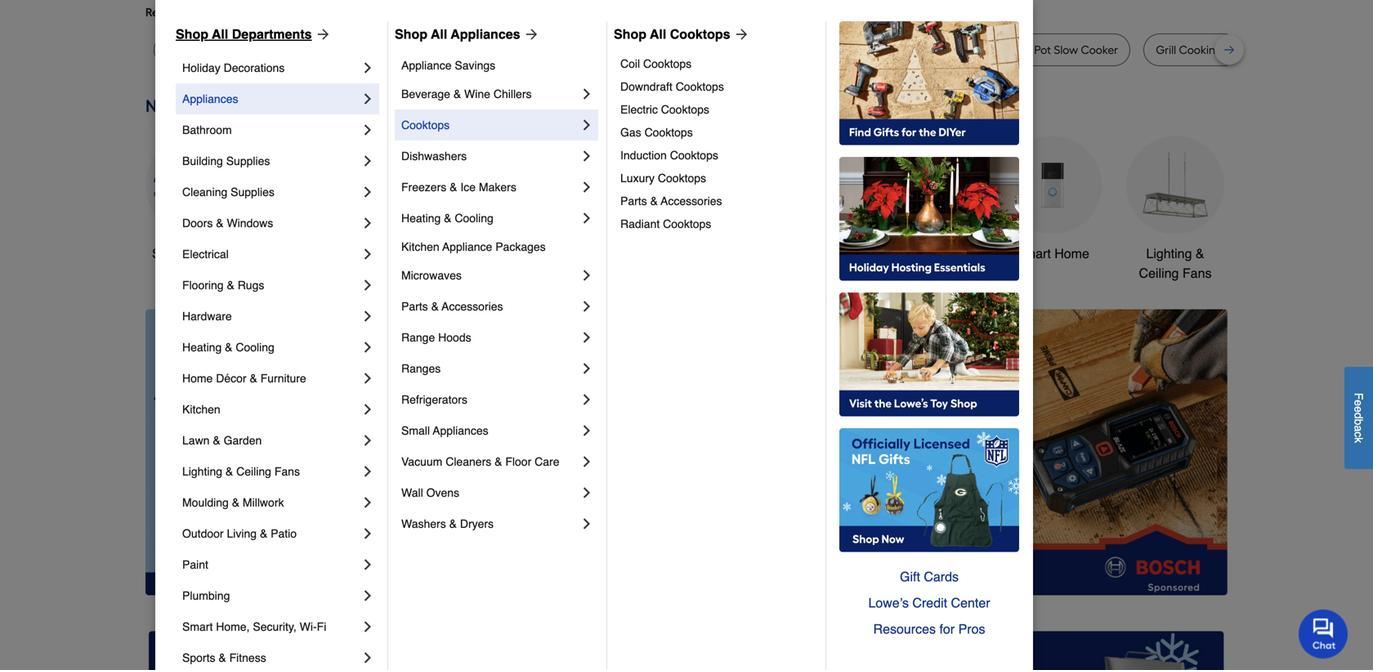 Task type: describe. For each thing, give the bounding box(es) containing it.
smart for smart home, security, wi-fi
[[182, 621, 213, 634]]

coil
[[621, 57, 640, 70]]

1 horizontal spatial lighting & ceiling fans
[[1139, 246, 1212, 281]]

luxury cooktops
[[621, 172, 706, 185]]

moulding & millwork link
[[182, 487, 360, 518]]

microwaves
[[401, 269, 462, 282]]

shop all departments
[[176, 27, 312, 42]]

chevron right image for range hoods
[[579, 330, 595, 346]]

searches
[[227, 5, 275, 19]]

chevron right image for doors & windows link
[[360, 215, 376, 231]]

lawn & garden
[[182, 434, 262, 447]]

chevron right image for electrical link
[[360, 246, 376, 262]]

makers
[[479, 181, 517, 194]]

wi-
[[300, 621, 317, 634]]

shop for shop all departments
[[176, 27, 208, 42]]

0 vertical spatial appliance
[[401, 59, 452, 72]]

0 horizontal spatial bathroom link
[[182, 114, 360, 146]]

0 horizontal spatial parts & accessories
[[401, 300, 503, 313]]

shop these last-minute gifts. $99 or less. quantities are limited and won't last. image
[[146, 309, 410, 596]]

1 horizontal spatial parts & accessories
[[621, 195, 722, 208]]

pot for crock pot slow cooker
[[1035, 43, 1051, 57]]

decorations for christmas
[[528, 266, 597, 281]]

grill cooking grate & warming rack
[[1156, 43, 1346, 57]]

find gifts for the diyer. image
[[840, 21, 1020, 146]]

chevron right image for outdoor living & patio link
[[360, 526, 376, 542]]

christmas decorations
[[528, 246, 597, 281]]

0 horizontal spatial fans
[[275, 465, 300, 478]]

tools inside 'outdoor tools & equipment'
[[812, 246, 842, 261]]

electric cooktops link
[[621, 98, 814, 121]]

chevron right image for freezers & ice makers link
[[579, 179, 595, 195]]

wall ovens link
[[401, 478, 579, 509]]

paint link
[[182, 549, 360, 581]]

kitchen appliance packages
[[401, 240, 546, 253]]

crock for crock pot slow cooker
[[1001, 43, 1032, 57]]

all for cooktops
[[650, 27, 667, 42]]

microwaves link
[[401, 260, 579, 291]]

outdoor tools & equipment
[[761, 246, 855, 281]]

cooling for heating & cooling link to the bottom
[[236, 341, 275, 354]]

gas cooktops
[[621, 126, 693, 139]]

beverage & wine chillers
[[401, 87, 532, 101]]

gift cards link
[[840, 564, 1020, 590]]

dishwashers
[[401, 150, 467, 163]]

visit the lowe's toy shop. image
[[840, 293, 1020, 417]]

sports & fitness link
[[182, 643, 360, 670]]

for inside heading
[[277, 5, 292, 19]]

1 vertical spatial arrow right image
[[1198, 452, 1214, 469]]

tools link
[[391, 136, 489, 264]]

fi
[[317, 621, 327, 634]]

ranges link
[[401, 353, 579, 384]]

1 tools from the left
[[425, 246, 455, 261]]

floor
[[506, 455, 532, 469]]

0 vertical spatial accessories
[[661, 195, 722, 208]]

new deals every day during 25 days of deals image
[[146, 92, 1228, 120]]

cooktops for downdraft cooktops
[[676, 80, 724, 93]]

0 vertical spatial parts
[[621, 195, 647, 208]]

luxury cooktops link
[[621, 167, 814, 190]]

2 cooking from the left
[[1179, 43, 1223, 57]]

shop all cooktops link
[[614, 25, 750, 44]]

cooktops down beverage
[[401, 119, 450, 132]]

chevron right image for wall ovens
[[579, 485, 595, 501]]

range hoods link
[[401, 322, 579, 353]]

arrow right image inside shop all cooktops link
[[731, 26, 750, 43]]

warming
[[1269, 43, 1318, 57]]

chevron right image for beverage & wine chillers link
[[579, 86, 595, 102]]

chevron right image for microwaves link
[[579, 267, 595, 284]]

wall ovens
[[401, 486, 460, 500]]

get up to 2 free select tools or batteries when you buy 1 with select purchases. image
[[149, 631, 490, 670]]

2 slow from the left
[[1054, 43, 1079, 57]]

luxury
[[621, 172, 655, 185]]

scroll to item #5 image
[[909, 566, 948, 573]]

triple
[[356, 43, 384, 57]]

coil cooktops
[[621, 57, 692, 70]]

chevron right image for home décor & furniture
[[360, 370, 376, 387]]

c
[[1353, 432, 1366, 438]]

lowe's credit center
[[869, 596, 991, 611]]

doors
[[182, 217, 213, 230]]

cooling for heating & cooling link to the top
[[455, 212, 494, 225]]

advertisement region
[[436, 309, 1228, 599]]

chevron right image for building supplies link
[[360, 153, 376, 169]]

washers & dryers
[[401, 518, 494, 531]]

chevron right image for kitchen link
[[360, 401, 376, 418]]

chat invite button image
[[1299, 609, 1349, 659]]

savings
[[455, 59, 496, 72]]

appliances link
[[182, 83, 360, 114]]

2 pot from the left
[[854, 43, 871, 57]]

hardware link
[[182, 301, 360, 332]]

induction cooktops
[[621, 149, 719, 162]]

1 horizontal spatial heating
[[401, 212, 441, 225]]

beverage
[[401, 87, 450, 101]]

wine
[[464, 87, 491, 101]]

chevron right image for holiday decorations
[[360, 60, 376, 76]]

microwave countertop
[[489, 43, 608, 57]]

induction cooktops link
[[621, 144, 814, 167]]

appliances inside appliances link
[[182, 92, 238, 105]]

1 vertical spatial lighting
[[182, 465, 222, 478]]

shop all appliances link
[[395, 25, 540, 44]]

ice
[[461, 181, 476, 194]]

f e e d b a c k button
[[1345, 367, 1374, 469]]

wall
[[401, 486, 423, 500]]

0 horizontal spatial home
[[182, 372, 213, 385]]

scroll to item #2 element
[[788, 564, 830, 574]]

electrical link
[[182, 239, 360, 270]]

chevron right image for sports & fitness link
[[360, 650, 376, 666]]

0 vertical spatial heating & cooling link
[[401, 203, 579, 234]]

millwork
[[243, 496, 284, 509]]

kitchen for kitchen appliance packages
[[401, 240, 440, 253]]

pros
[[959, 622, 986, 637]]

2 e from the top
[[1353, 406, 1366, 413]]

garden
[[224, 434, 262, 447]]

appliances inside shop all appliances link
[[451, 27, 520, 42]]

home décor & furniture link
[[182, 363, 360, 394]]

cooktops for coil cooktops
[[643, 57, 692, 70]]

freezers & ice makers link
[[401, 172, 579, 203]]

cooktops for radiant cooktops
[[663, 217, 712, 231]]

lawn & garden link
[[182, 425, 360, 456]]

shop all deals link
[[146, 136, 244, 264]]

0 vertical spatial parts & accessories link
[[621, 190, 814, 213]]

sports
[[182, 652, 215, 665]]

holiday
[[182, 61, 221, 74]]

1 vertical spatial bathroom
[[902, 246, 959, 261]]

chillers
[[494, 87, 532, 101]]

décor
[[216, 372, 247, 385]]

heating & cooling for heating & cooling link to the bottom
[[182, 341, 275, 354]]

heating & cooling for heating & cooling link to the top
[[401, 212, 494, 225]]

recommended searches for you heading
[[146, 4, 1228, 20]]

shop all departments link
[[176, 25, 332, 44]]

smart home, security, wi-fi link
[[182, 612, 360, 643]]

departments
[[232, 27, 312, 42]]

supplies for cleaning supplies
[[231, 186, 275, 199]]

recommended
[[146, 5, 224, 19]]

living
[[227, 527, 257, 540]]

holiday hosting essentials. image
[[840, 157, 1020, 281]]

chevron right image for 'vacuum cleaners & floor care' link
[[579, 454, 595, 470]]

small appliances
[[401, 424, 489, 437]]

resources
[[874, 622, 936, 637]]

1 vertical spatial lighting & ceiling fans
[[182, 465, 300, 478]]

1 vertical spatial appliance
[[443, 240, 492, 253]]

1 vertical spatial for
[[940, 622, 955, 637]]

center
[[951, 596, 991, 611]]

0 horizontal spatial lighting & ceiling fans link
[[182, 456, 360, 487]]

building supplies link
[[182, 146, 360, 177]]

appliances inside small appliances "link"
[[433, 424, 489, 437]]

packages
[[496, 240, 546, 253]]

grate
[[1226, 43, 1256, 57]]

f e e d b a c k
[[1353, 393, 1366, 443]]

outdoor tools & equipment link
[[759, 136, 857, 283]]

0 vertical spatial lighting
[[1147, 246, 1192, 261]]



Task type: locate. For each thing, give the bounding box(es) containing it.
arrow right image
[[312, 26, 332, 43], [520, 26, 540, 43]]

cooling up kitchen appliance packages
[[455, 212, 494, 225]]

beverage & wine chillers link
[[401, 78, 579, 110]]

1 pot from the left
[[788, 43, 805, 57]]

chevron right image for cooktops
[[579, 117, 595, 133]]

rugs
[[238, 279, 264, 292]]

0 vertical spatial supplies
[[226, 155, 270, 168]]

1 vertical spatial smart
[[182, 621, 213, 634]]

outdoor
[[761, 246, 808, 261], [182, 527, 224, 540]]

coil cooktops link
[[621, 52, 814, 75]]

hoods
[[438, 331, 471, 344]]

1 vertical spatial lighting & ceiling fans link
[[182, 456, 360, 487]]

decorations down christmas
[[528, 266, 597, 281]]

moulding
[[182, 496, 229, 509]]

cooktops right radiant
[[663, 217, 712, 231]]

instant
[[908, 43, 944, 57]]

accessories up radiant cooktops
[[661, 195, 722, 208]]

0 vertical spatial bathroom
[[182, 123, 232, 137]]

0 horizontal spatial crock
[[755, 43, 785, 57]]

kitchen up lawn at the left of the page
[[182, 403, 221, 416]]

chevron right image for hardware
[[360, 308, 376, 325]]

patio
[[271, 527, 297, 540]]

3 shop from the left
[[614, 27, 647, 42]]

1 horizontal spatial home
[[1055, 246, 1090, 261]]

electrical
[[182, 248, 229, 261]]

dishwashers link
[[401, 141, 579, 172]]

range hoods
[[401, 331, 471, 344]]

all up coil cooktops
[[650, 27, 667, 42]]

home,
[[216, 621, 250, 634]]

outdoor for outdoor tools & equipment
[[761, 246, 808, 261]]

1 horizontal spatial smart
[[1016, 246, 1051, 261]]

chevron right image for parts & accessories
[[579, 298, 595, 315]]

vacuum
[[401, 455, 443, 469]]

cooktops for electric cooktops
[[661, 103, 710, 116]]

0 horizontal spatial shop
[[176, 27, 208, 42]]

parts down luxury
[[621, 195, 647, 208]]

parts & accessories link down induction cooktops link
[[621, 190, 814, 213]]

crock
[[755, 43, 785, 57], [1001, 43, 1032, 57]]

cooling up home décor & furniture
[[236, 341, 275, 354]]

e
[[1353, 400, 1366, 406], [1353, 406, 1366, 413]]

arrow right image inside shop all departments link
[[312, 26, 332, 43]]

arrow right image
[[731, 26, 750, 43], [1198, 452, 1214, 469]]

1 vertical spatial decorations
[[528, 266, 597, 281]]

cooktops down 'downdraft cooktops'
[[661, 103, 710, 116]]

all down recommended searches for you
[[212, 27, 228, 42]]

1 horizontal spatial slow
[[1054, 43, 1079, 57]]

chevron right image for refrigerators
[[579, 392, 595, 408]]

scroll to item #4 image
[[870, 566, 909, 573]]

1 horizontal spatial kitchen
[[401, 240, 440, 253]]

arrow right image down you
[[312, 26, 332, 43]]

cooktops link
[[401, 110, 579, 141]]

0 vertical spatial fans
[[1183, 266, 1212, 281]]

0 horizontal spatial parts
[[401, 300, 428, 313]]

appliance up microwaves link
[[443, 240, 492, 253]]

christmas
[[533, 246, 592, 261]]

chevron right image for lawn & garden
[[360, 433, 376, 449]]

0 horizontal spatial cooker
[[414, 43, 451, 57]]

e up d
[[1353, 400, 1366, 406]]

1 slow from the left
[[387, 43, 411, 57]]

accessories
[[661, 195, 722, 208], [442, 300, 503, 313]]

0 vertical spatial kitchen
[[401, 240, 440, 253]]

1 horizontal spatial arrow right image
[[1198, 452, 1214, 469]]

parts
[[621, 195, 647, 208], [401, 300, 428, 313]]

all for appliances
[[431, 27, 447, 42]]

appliance savings
[[401, 59, 496, 72]]

1 horizontal spatial for
[[940, 622, 955, 637]]

shop down recommended
[[176, 27, 208, 42]]

heating & cooling down 'freezers & ice makers'
[[401, 212, 494, 225]]

0 horizontal spatial arrow right image
[[731, 26, 750, 43]]

1 horizontal spatial bathroom
[[902, 246, 959, 261]]

1 horizontal spatial lighting
[[1147, 246, 1192, 261]]

supplies up the windows
[[231, 186, 275, 199]]

outdoor inside 'outdoor tools & equipment'
[[761, 246, 808, 261]]

decorations inside christmas decorations link
[[528, 266, 597, 281]]

1 vertical spatial parts & accessories link
[[401, 291, 579, 322]]

freezers
[[401, 181, 447, 194]]

ranges
[[401, 362, 441, 375]]

1 horizontal spatial ceiling
[[1139, 266, 1179, 281]]

small appliances link
[[401, 415, 579, 446]]

1 vertical spatial ceiling
[[236, 465, 271, 478]]

0 horizontal spatial bathroom
[[182, 123, 232, 137]]

downdraft cooktops
[[621, 80, 724, 93]]

2 cooker from the left
[[1081, 43, 1119, 57]]

arrow right image inside shop all appliances link
[[520, 26, 540, 43]]

chevron right image
[[360, 60, 376, 76], [360, 91, 376, 107], [579, 117, 595, 133], [360, 122, 376, 138], [579, 298, 595, 315], [360, 308, 376, 325], [579, 330, 595, 346], [579, 361, 595, 377], [360, 370, 376, 387], [579, 392, 595, 408], [579, 423, 595, 439], [360, 433, 376, 449], [579, 485, 595, 501], [360, 619, 376, 635]]

cooktops for induction cooktops
[[670, 149, 719, 162]]

1 e from the top
[[1353, 400, 1366, 406]]

bathroom link
[[182, 114, 360, 146], [881, 136, 980, 264]]

1 vertical spatial heating & cooling
[[182, 341, 275, 354]]

2 horizontal spatial shop
[[614, 27, 647, 42]]

chevron right image for paint link on the left
[[360, 557, 376, 573]]

tools up equipment
[[812, 246, 842, 261]]

care
[[535, 455, 560, 469]]

0 horizontal spatial parts & accessories link
[[401, 291, 579, 322]]

cooker left grill at the right top of page
[[1081, 43, 1119, 57]]

cooktops down 'coil cooktops' link at the top of the page
[[676, 80, 724, 93]]

1 horizontal spatial tools
[[812, 246, 842, 261]]

up to 30 percent off select grills and accessories. image
[[884, 631, 1225, 670]]

induction
[[621, 149, 667, 162]]

0 vertical spatial outdoor
[[761, 246, 808, 261]]

parts up range
[[401, 300, 428, 313]]

1 cooker from the left
[[414, 43, 451, 57]]

all right shop
[[186, 246, 200, 261]]

1 cooking from the left
[[808, 43, 851, 57]]

1 horizontal spatial decorations
[[528, 266, 597, 281]]

ceiling
[[1139, 266, 1179, 281], [236, 465, 271, 478]]

fans
[[1183, 266, 1212, 281], [275, 465, 300, 478]]

arrow left image
[[450, 452, 466, 469]]

0 vertical spatial home
[[1055, 246, 1090, 261]]

shop up coil
[[614, 27, 647, 42]]

all up appliance savings on the top of page
[[431, 27, 447, 42]]

chevron right image for plumbing link
[[360, 588, 376, 604]]

cooktops up induction cooktops
[[645, 126, 693, 139]]

small
[[401, 424, 430, 437]]

cooktops down "gas cooktops" link
[[670, 149, 719, 162]]

0 horizontal spatial heating & cooling link
[[182, 332, 360, 363]]

shop for shop all appliances
[[395, 27, 428, 42]]

dryers
[[460, 518, 494, 531]]

kitchen inside kitchen link
[[182, 403, 221, 416]]

crock for crock pot cooking pot
[[755, 43, 785, 57]]

outdoor down moulding
[[182, 527, 224, 540]]

all inside 'link'
[[186, 246, 200, 261]]

cooktops up 'downdraft cooktops'
[[643, 57, 692, 70]]

0 vertical spatial arrow right image
[[731, 26, 750, 43]]

crock pot cooking pot
[[755, 43, 871, 57]]

1 horizontal spatial lighting & ceiling fans link
[[1127, 136, 1225, 283]]

crock up downdraft cooktops link
[[755, 43, 785, 57]]

gas cooktops link
[[621, 121, 814, 144]]

1 horizontal spatial heating & cooling link
[[401, 203, 579, 234]]

outdoor living & patio link
[[182, 518, 360, 549]]

outdoor living & patio
[[182, 527, 297, 540]]

crock right instant pot
[[1001, 43, 1032, 57]]

chevron right image for cleaning supplies link
[[360, 184, 376, 200]]

1 horizontal spatial crock
[[1001, 43, 1032, 57]]

rack
[[1321, 43, 1346, 57]]

cooker up appliance savings on the top of page
[[414, 43, 451, 57]]

1 vertical spatial supplies
[[231, 186, 275, 199]]

2 shop from the left
[[395, 27, 428, 42]]

1 horizontal spatial cooker
[[1081, 43, 1119, 57]]

chevron right image for flooring & rugs link
[[360, 277, 376, 294]]

0 horizontal spatial decorations
[[224, 61, 285, 74]]

outdoor up equipment
[[761, 246, 808, 261]]

1 vertical spatial parts
[[401, 300, 428, 313]]

1 horizontal spatial heating & cooling
[[401, 212, 494, 225]]

flooring & rugs link
[[182, 270, 360, 301]]

2 tools from the left
[[812, 246, 842, 261]]

arrow right image for shop all departments
[[312, 26, 332, 43]]

chevron right image
[[579, 86, 595, 102], [579, 148, 595, 164], [360, 153, 376, 169], [579, 179, 595, 195], [360, 184, 376, 200], [579, 210, 595, 226], [360, 215, 376, 231], [360, 246, 376, 262], [579, 267, 595, 284], [360, 277, 376, 294], [360, 339, 376, 356], [360, 401, 376, 418], [579, 454, 595, 470], [360, 464, 376, 480], [360, 495, 376, 511], [579, 516, 595, 532], [360, 526, 376, 542], [360, 557, 376, 573], [360, 588, 376, 604], [360, 650, 376, 666]]

1 vertical spatial outdoor
[[182, 527, 224, 540]]

2 crock from the left
[[1001, 43, 1032, 57]]

appliance savings link
[[401, 52, 595, 78]]

0 vertical spatial ceiling
[[1139, 266, 1179, 281]]

lighting & ceiling fans
[[1139, 246, 1212, 281], [182, 465, 300, 478]]

smart home
[[1016, 246, 1090, 261]]

chevron right image for smart home, security, wi-fi
[[360, 619, 376, 635]]

2 arrow right image from the left
[[520, 26, 540, 43]]

shop all appliances
[[395, 27, 520, 42]]

parts & accessories up radiant cooktops
[[621, 195, 722, 208]]

plumbing
[[182, 590, 230, 603]]

fitness
[[229, 652, 266, 665]]

up to 35 percent off select small appliances. image
[[516, 631, 857, 670]]

kitchen link
[[182, 394, 360, 425]]

lighting
[[1147, 246, 1192, 261], [182, 465, 222, 478]]

1 vertical spatial heating & cooling link
[[182, 332, 360, 363]]

lowe's
[[869, 596, 909, 611]]

shop all cooktops
[[614, 27, 731, 42]]

outdoor for outdoor living & patio
[[182, 527, 224, 540]]

radiant cooktops link
[[621, 213, 814, 235]]

parts & accessories link
[[621, 190, 814, 213], [401, 291, 579, 322]]

heating down hardware
[[182, 341, 222, 354]]

pot for crock pot cooking pot
[[788, 43, 805, 57]]

parts & accessories link up hoods
[[401, 291, 579, 322]]

for left pros
[[940, 622, 955, 637]]

shop for shop all cooktops
[[614, 27, 647, 42]]

e up b at the bottom right of page
[[1353, 406, 1366, 413]]

shop up triple slow cooker at the left top of the page
[[395, 27, 428, 42]]

microwave
[[489, 43, 546, 57]]

1 vertical spatial parts & accessories
[[401, 300, 503, 313]]

smart inside 'link'
[[182, 621, 213, 634]]

0 vertical spatial for
[[277, 5, 292, 19]]

smart
[[1016, 246, 1051, 261], [182, 621, 213, 634]]

refrigerators
[[401, 393, 468, 406]]

1 horizontal spatial cooking
[[1179, 43, 1223, 57]]

0 horizontal spatial arrow right image
[[312, 26, 332, 43]]

1 horizontal spatial parts & accessories link
[[621, 190, 814, 213]]

0 horizontal spatial kitchen
[[182, 403, 221, 416]]

chevron right image for dishwashers link
[[579, 148, 595, 164]]

heating & cooling link down makers
[[401, 203, 579, 234]]

1 horizontal spatial cooling
[[455, 212, 494, 225]]

cleaners
[[446, 455, 492, 469]]

supplies up cleaning supplies
[[226, 155, 270, 168]]

equipment
[[777, 266, 839, 281]]

chevron right image for small appliances
[[579, 423, 595, 439]]

0 vertical spatial smart
[[1016, 246, 1051, 261]]

arrow right image up microwave
[[520, 26, 540, 43]]

1 horizontal spatial bathroom link
[[881, 136, 980, 264]]

electric cooktops
[[621, 103, 710, 116]]

1 vertical spatial appliances
[[182, 92, 238, 105]]

parts & accessories up hoods
[[401, 300, 503, 313]]

0 vertical spatial decorations
[[224, 61, 285, 74]]

instant pot
[[908, 43, 964, 57]]

tools up microwaves
[[425, 246, 455, 261]]

& inside 'outdoor tools & equipment'
[[846, 246, 855, 261]]

downdraft cooktops link
[[621, 75, 814, 98]]

accessories down microwaves link
[[442, 300, 503, 313]]

0 vertical spatial lighting & ceiling fans
[[1139, 246, 1212, 281]]

0 vertical spatial appliances
[[451, 27, 520, 42]]

christmas decorations link
[[513, 136, 612, 283]]

appliances up savings
[[451, 27, 520, 42]]

0 horizontal spatial accessories
[[442, 300, 503, 313]]

1 vertical spatial kitchen
[[182, 403, 221, 416]]

0 horizontal spatial slow
[[387, 43, 411, 57]]

heating & cooling up décor
[[182, 341, 275, 354]]

doors & windows
[[182, 217, 273, 230]]

appliances down the holiday
[[182, 92, 238, 105]]

0 horizontal spatial cooling
[[236, 341, 275, 354]]

0 horizontal spatial heating & cooling
[[182, 341, 275, 354]]

1 horizontal spatial parts
[[621, 195, 647, 208]]

all for deals
[[186, 246, 200, 261]]

parts & accessories
[[621, 195, 722, 208], [401, 300, 503, 313]]

1 horizontal spatial outdoor
[[761, 246, 808, 261]]

1 horizontal spatial fans
[[1183, 266, 1212, 281]]

cleaning
[[182, 186, 228, 199]]

heating & cooling link up furniture
[[182, 332, 360, 363]]

grill
[[1156, 43, 1177, 57]]

cooktops down 'recommended searches for you' heading at the top
[[670, 27, 731, 42]]

4 pot from the left
[[1035, 43, 1051, 57]]

radiant
[[621, 217, 660, 231]]

cooking
[[808, 43, 851, 57], [1179, 43, 1223, 57]]

decorations down shop all departments link
[[224, 61, 285, 74]]

1 crock from the left
[[755, 43, 785, 57]]

k
[[1353, 438, 1366, 443]]

cooktops down induction cooktops
[[658, 172, 706, 185]]

0 horizontal spatial ceiling
[[236, 465, 271, 478]]

shop
[[176, 27, 208, 42], [395, 27, 428, 42], [614, 27, 647, 42]]

1 horizontal spatial shop
[[395, 27, 428, 42]]

appliance down triple slow cooker at the left top of the page
[[401, 59, 452, 72]]

heating down freezers
[[401, 212, 441, 225]]

pot for instant pot
[[947, 43, 964, 57]]

lowe's credit center link
[[840, 590, 1020, 617]]

0 vertical spatial lighting & ceiling fans link
[[1127, 136, 1225, 283]]

chevron right image for moulding & millwork link
[[360, 495, 376, 511]]

cooling
[[455, 212, 494, 225], [236, 341, 275, 354]]

0 horizontal spatial smart
[[182, 621, 213, 634]]

gas
[[621, 126, 642, 139]]

electric
[[621, 103, 658, 116]]

all for departments
[[212, 27, 228, 42]]

0 horizontal spatial tools
[[425, 246, 455, 261]]

kitchen up microwaves
[[401, 240, 440, 253]]

0 horizontal spatial lighting
[[182, 465, 222, 478]]

1 horizontal spatial accessories
[[661, 195, 722, 208]]

0 vertical spatial cooling
[[455, 212, 494, 225]]

1 shop from the left
[[176, 27, 208, 42]]

cooktops for gas cooktops
[[645, 126, 693, 139]]

for left you
[[277, 5, 292, 19]]

flooring
[[182, 279, 224, 292]]

1 vertical spatial heating
[[182, 341, 222, 354]]

chevron right image for bathroom
[[360, 122, 376, 138]]

0 vertical spatial parts & accessories
[[621, 195, 722, 208]]

0 horizontal spatial for
[[277, 5, 292, 19]]

0 horizontal spatial outdoor
[[182, 527, 224, 540]]

kitchen for kitchen
[[182, 403, 221, 416]]

appliances up arrow left 'icon'
[[433, 424, 489, 437]]

smart for smart home
[[1016, 246, 1051, 261]]

cooktops for luxury cooktops
[[658, 172, 706, 185]]

officially licensed n f l gifts. shop now. image
[[840, 428, 1020, 553]]

arrow right image for shop all appliances
[[520, 26, 540, 43]]

&
[[1258, 43, 1266, 57], [454, 87, 461, 101], [450, 181, 457, 194], [650, 195, 658, 208], [444, 212, 452, 225], [216, 217, 224, 230], [846, 246, 855, 261], [1196, 246, 1205, 261], [227, 279, 235, 292], [431, 300, 439, 313], [225, 341, 233, 354], [250, 372, 257, 385], [213, 434, 221, 447], [495, 455, 502, 469], [226, 465, 233, 478], [232, 496, 240, 509], [449, 518, 457, 531], [260, 527, 268, 540], [219, 652, 226, 665]]

crock pot slow cooker
[[1001, 43, 1119, 57]]

supplies for building supplies
[[226, 155, 270, 168]]

chevron right image for washers & dryers link
[[579, 516, 595, 532]]

bathroom
[[182, 123, 232, 137], [902, 246, 959, 261]]

chevron right image for ranges
[[579, 361, 595, 377]]

1 arrow right image from the left
[[312, 26, 332, 43]]

decorations for holiday
[[224, 61, 285, 74]]

0 vertical spatial heating
[[401, 212, 441, 225]]

chevron right image for appliances
[[360, 91, 376, 107]]

tools
[[425, 246, 455, 261], [812, 246, 842, 261]]

1 vertical spatial accessories
[[442, 300, 503, 313]]

1 horizontal spatial arrow right image
[[520, 26, 540, 43]]

lawn
[[182, 434, 210, 447]]

smart home, security, wi-fi
[[182, 621, 327, 634]]

1 vertical spatial cooling
[[236, 341, 275, 354]]

1 vertical spatial home
[[182, 372, 213, 385]]

recommended searches for you
[[146, 5, 314, 19]]

washers & dryers link
[[401, 509, 579, 540]]

triple slow cooker
[[356, 43, 451, 57]]

decorations inside holiday decorations link
[[224, 61, 285, 74]]

3 pot from the left
[[947, 43, 964, 57]]



Task type: vqa. For each thing, say whether or not it's contained in the screenshot.
the topmost Parts & Accessories
yes



